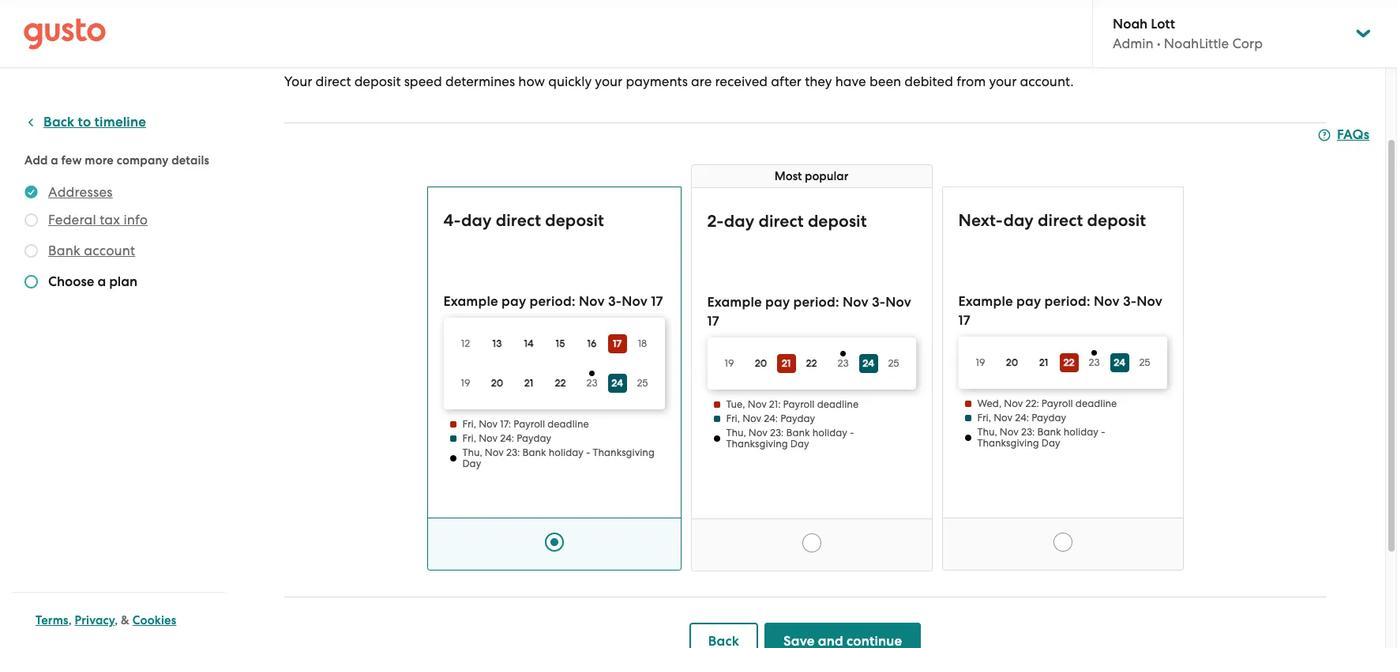 Task type: locate. For each thing, give the bounding box(es) containing it.
thu, down 'wed,'
[[978, 426, 998, 438]]

1 horizontal spatial payroll
[[784, 398, 815, 410]]

0 horizontal spatial 25
[[637, 377, 648, 389]]

period inside most popular button
[[794, 294, 836, 311]]

,
[[68, 613, 72, 627], [115, 613, 118, 627]]

:
[[572, 293, 576, 310], [1087, 293, 1091, 310], [836, 294, 840, 311], [1037, 398, 1040, 409], [779, 398, 781, 410], [1027, 412, 1030, 424], [776, 413, 778, 424], [509, 418, 511, 430], [1033, 426, 1035, 438], [782, 427, 784, 439], [512, 432, 514, 444], [518, 446, 520, 458]]

nov 17
[[959, 293, 1163, 329], [708, 294, 912, 330]]

thanksgiving for next-
[[978, 437, 1040, 449]]

3
[[608, 293, 616, 310], [1124, 293, 1132, 310], [872, 294, 880, 311]]

period
[[530, 293, 572, 310], [1045, 293, 1087, 310], [794, 294, 836, 311]]

have
[[836, 73, 867, 89]]

0 horizontal spatial fri, nov 24 : payday
[[463, 432, 552, 444]]

1 vertical spatial check image
[[24, 244, 38, 258]]

deposit inside most popular button
[[808, 211, 867, 232]]

your right quickly
[[595, 73, 623, 89]]

22 up tue, nov 21 : payroll deadline
[[806, 357, 818, 369]]

0 horizontal spatial holiday
[[549, 446, 584, 458]]

2 horizontal spatial 20
[[1007, 356, 1019, 368]]

4-
[[444, 210, 462, 231]]

holiday inside most popular button
[[813, 427, 848, 439]]

payday for 2-
[[781, 413, 816, 424]]

payroll
[[1042, 398, 1074, 409], [784, 398, 815, 410], [514, 418, 545, 430]]

1 horizontal spatial thu,
[[727, 427, 747, 439]]

1 horizontal spatial ,
[[115, 613, 118, 627]]

fri,
[[978, 412, 992, 424], [727, 413, 740, 424], [463, 418, 477, 430], [463, 432, 477, 444]]

0 horizontal spatial 3
[[608, 293, 616, 310]]

details
[[172, 153, 210, 168]]

back to timeline button
[[24, 113, 146, 132]]

1 horizontal spatial 19
[[725, 357, 734, 369]]

3 for next-day direct deposit
[[1124, 293, 1132, 310]]

fri, down fri, nov 17 : payroll deadline
[[463, 432, 477, 444]]

thu,
[[978, 426, 998, 438], [727, 427, 747, 439], [463, 446, 483, 458]]

thu, nov 23 : bank holiday - thanksgiving day for 2-
[[727, 427, 855, 450]]

example
[[444, 293, 499, 310], [959, 293, 1014, 310], [708, 294, 762, 311]]

1 horizontal spatial deadline
[[818, 398, 859, 410]]

21 down 14
[[524, 377, 534, 389]]

thu, inside most popular button
[[727, 427, 747, 439]]

holiday down wed, nov 22 : payroll deadline in the bottom right of the page
[[1064, 426, 1099, 438]]

fri, inside most popular button
[[727, 413, 740, 424]]

14
[[524, 337, 534, 349]]

2 horizontal spatial deadline
[[1076, 398, 1118, 409]]

2 horizontal spatial 25
[[1140, 356, 1151, 368]]

day down tue, nov 21 : payroll deadline
[[791, 438, 810, 450]]

23 down wed, nov 22 : payroll deadline in the bottom right of the page
[[1022, 426, 1033, 438]]

wed,
[[978, 398, 1002, 409]]

privacy
[[75, 613, 115, 627]]

privacy link
[[75, 613, 115, 627]]

none radio inside most popular button
[[803, 533, 821, 552]]

day
[[1042, 437, 1061, 449], [791, 438, 810, 450], [463, 458, 481, 469]]

day for next-
[[1042, 437, 1061, 449]]

check image for bank
[[24, 244, 38, 258]]

a for plan
[[98, 273, 106, 290]]

2 horizontal spatial thu,
[[978, 426, 998, 438]]

payday inside most popular button
[[781, 413, 816, 424]]

24
[[1114, 357, 1126, 368], [863, 357, 875, 369], [612, 377, 623, 389], [1016, 412, 1027, 424], [764, 413, 776, 424], [500, 432, 512, 444]]

21
[[1040, 356, 1049, 368], [782, 357, 791, 369], [524, 377, 534, 389], [770, 398, 779, 410]]

19 for next-
[[976, 356, 986, 368]]

a left 'few'
[[51, 153, 58, 168]]

bank
[[48, 243, 81, 258], [1038, 426, 1062, 438], [787, 427, 810, 439], [523, 446, 547, 458]]

25
[[1140, 356, 1151, 368], [889, 357, 900, 369], [637, 377, 648, 389]]

direct
[[316, 73, 351, 89], [496, 210, 541, 231], [1038, 210, 1084, 231], [759, 211, 804, 232]]

day down wed, nov 22 : payroll deadline in the bottom right of the page
[[1042, 437, 1061, 449]]

tax
[[100, 212, 120, 228]]

20 inside most popular button
[[755, 357, 768, 369]]

fri, down 'wed,'
[[978, 412, 992, 424]]

2 horizontal spatial payday
[[1032, 412, 1067, 424]]

22 up wed, nov 22 : payroll deadline in the bottom right of the page
[[1064, 357, 1075, 368]]

Most popular button
[[691, 187, 933, 571]]

1 horizontal spatial period
[[794, 294, 836, 311]]

day
[[462, 210, 492, 231], [1004, 210, 1034, 231], [724, 211, 755, 232]]

company
[[117, 153, 169, 168]]

bank account button
[[48, 241, 135, 260]]

1 horizontal spatial thanksgiving
[[727, 438, 788, 450]]

add a few more company details
[[24, 153, 210, 168]]

day inside thanksgiving day
[[463, 458, 481, 469]]

0 horizontal spatial nov 17
[[708, 294, 912, 330]]

bank down fri, nov 17 : payroll deadline
[[523, 446, 547, 458]]

payday down wed, nov 22 : payroll deadline in the bottom right of the page
[[1032, 412, 1067, 424]]

0 horizontal spatial period
[[530, 293, 572, 310]]

bank down federal
[[48, 243, 81, 258]]

thu, down fri, nov 17 : payroll deadline
[[463, 446, 483, 458]]

thu, nov 23 : bank holiday - thanksgiving day inside most popular button
[[727, 427, 855, 450]]

bank inside most popular button
[[787, 427, 810, 439]]

1 horizontal spatial payday
[[781, 413, 816, 424]]

19 inside most popular button
[[725, 357, 734, 369]]

None radio
[[545, 533, 564, 552], [1054, 533, 1073, 552], [545, 533, 564, 552], [1054, 533, 1073, 552]]

1 horizontal spatial day
[[724, 211, 755, 232]]

day down fri, nov 17 : payroll deadline
[[463, 458, 481, 469]]

1 vertical spatial a
[[98, 273, 106, 290]]

23
[[1089, 357, 1100, 368], [838, 357, 849, 369], [587, 377, 598, 389], [1022, 426, 1033, 438], [771, 427, 782, 439], [507, 446, 518, 458]]

info
[[124, 212, 148, 228]]

2 horizontal spatial 3
[[1124, 293, 1132, 310]]

3 for 4-day direct deposit
[[608, 293, 616, 310]]

1 horizontal spatial 3
[[872, 294, 880, 311]]

25 inside most popular button
[[889, 357, 900, 369]]

nov 17 for next-
[[959, 293, 1163, 329]]

bank down tue, nov 21 : payroll deadline
[[787, 427, 810, 439]]

after
[[771, 73, 802, 89]]

17 inside most popular button
[[708, 313, 720, 330]]

a inside list
[[98, 273, 106, 290]]

21 up wed, nov 22 : payroll deadline in the bottom right of the page
[[1040, 356, 1049, 368]]

23 up tue, nov 21 : payroll deadline
[[838, 357, 849, 369]]

terms link
[[36, 613, 68, 627]]

fri, down tue,
[[727, 413, 740, 424]]

debited
[[905, 73, 954, 89]]

example pay period : nov 3 - inside most popular button
[[708, 294, 886, 311]]

pay inside most popular button
[[766, 294, 791, 311]]

2 , from the left
[[115, 613, 118, 627]]

nov
[[579, 293, 605, 310], [622, 293, 648, 310], [1094, 293, 1120, 310], [1137, 293, 1163, 310], [843, 294, 869, 311], [886, 294, 912, 311], [1005, 398, 1024, 409], [748, 398, 767, 410], [994, 412, 1013, 424], [743, 413, 762, 424], [479, 418, 498, 430], [1000, 426, 1019, 438], [749, 427, 768, 439], [479, 432, 498, 444], [485, 446, 504, 458]]

2 horizontal spatial day
[[1042, 437, 1061, 449]]

1 horizontal spatial your
[[990, 73, 1017, 89]]

how
[[519, 73, 545, 89]]

received
[[716, 73, 768, 89]]

cookies
[[133, 613, 176, 627]]

fri, nov 24 : payday down fri, nov 17 : payroll deadline
[[463, 432, 552, 444]]

holiday down fri, nov 17 : payroll deadline
[[549, 446, 584, 458]]

bank account
[[48, 243, 135, 258]]

payroll right 'wed,'
[[1042, 398, 1074, 409]]

cookies button
[[133, 611, 176, 630]]

payroll right tue,
[[784, 398, 815, 410]]

thu, nov 23 : bank holiday - thanksgiving day for next-
[[978, 426, 1106, 449]]

2 horizontal spatial holiday
[[1064, 426, 1099, 438]]

1 horizontal spatial day
[[791, 438, 810, 450]]

fri, nov 24 : payday
[[978, 412, 1067, 424], [727, 413, 816, 424], [463, 432, 552, 444]]

0 horizontal spatial your
[[595, 73, 623, 89]]

0 horizontal spatial payday
[[517, 432, 552, 444]]

fri, nov 24 : payday down tue, nov 21 : payroll deadline
[[727, 413, 816, 424]]

deadline inside most popular button
[[818, 398, 859, 410]]

fri, nov 24 : payday for 4-
[[463, 432, 552, 444]]

day inside most popular button
[[791, 438, 810, 450]]

next-day direct deposit
[[959, 210, 1147, 231]]

, left &
[[115, 613, 118, 627]]

2 horizontal spatial example
[[959, 293, 1014, 310]]

direct inside most popular button
[[759, 211, 804, 232]]

20 for 2-
[[755, 357, 768, 369]]

payroll for next-
[[1042, 398, 1074, 409]]

0 vertical spatial check image
[[24, 213, 38, 227]]

payroll for 4-
[[514, 418, 545, 430]]

deposit for 2-day direct deposit
[[808, 211, 867, 232]]

0 horizontal spatial thu, nov 23 : bank holiday - thanksgiving day
[[727, 427, 855, 450]]

0 horizontal spatial day
[[462, 210, 492, 231]]

example for 2-
[[708, 294, 762, 311]]

3 inside most popular button
[[872, 294, 880, 311]]

0 vertical spatial a
[[51, 153, 58, 168]]

few
[[61, 153, 82, 168]]

2 horizontal spatial payroll
[[1042, 398, 1074, 409]]

thu, nov 23 : bank holiday - thanksgiving day down wed, nov 22 : payroll deadline in the bottom right of the page
[[978, 426, 1106, 449]]

direct for 2-day direct deposit
[[759, 211, 804, 232]]

payroll inside most popular button
[[784, 398, 815, 410]]

1 check image from the top
[[24, 213, 38, 227]]

check image
[[24, 213, 38, 227], [24, 244, 38, 258], [24, 275, 38, 288]]

deadline
[[1076, 398, 1118, 409], [818, 398, 859, 410], [548, 418, 589, 430]]

federal tax info button
[[48, 210, 148, 229]]

0 horizontal spatial a
[[51, 153, 58, 168]]

None radio
[[803, 533, 821, 552]]

19
[[976, 356, 986, 368], [725, 357, 734, 369], [461, 377, 471, 389]]

1 horizontal spatial nov 17
[[959, 293, 1163, 329]]

22
[[1064, 357, 1075, 368], [806, 357, 818, 369], [555, 377, 566, 389], [1026, 398, 1037, 409]]

19 down "12"
[[461, 377, 471, 389]]

payday up thu, nov 23 : bank holiday -
[[517, 432, 552, 444]]

fri, nov 24 : payday down wed, nov 22 : payroll deadline in the bottom right of the page
[[978, 412, 1067, 424]]

17
[[651, 293, 663, 310], [959, 312, 971, 329], [708, 313, 720, 330], [613, 338, 622, 349], [500, 418, 509, 430]]

12
[[461, 337, 470, 349]]

0 horizontal spatial example pay period : nov 3 -
[[708, 294, 886, 311]]

2 horizontal spatial day
[[1004, 210, 1034, 231]]

25 for 2-day direct deposit
[[889, 357, 900, 369]]

lott
[[1152, 16, 1176, 32]]

direct for 4-day direct deposit
[[496, 210, 541, 231]]

speed
[[404, 73, 442, 89]]

bank down wed, nov 22 : payroll deadline in the bottom right of the page
[[1038, 426, 1062, 438]]

choose a plan
[[48, 273, 138, 290]]

0 horizontal spatial payroll
[[514, 418, 545, 430]]

thu, nov 23 : bank holiday - thanksgiving day down tue, nov 21 : payroll deadline
[[727, 427, 855, 450]]

federal tax info
[[48, 212, 148, 228]]

20 up wed, nov 22 : payroll deadline in the bottom right of the page
[[1007, 356, 1019, 368]]

22 down 15
[[555, 377, 566, 389]]

are
[[692, 73, 712, 89]]

0 horizontal spatial ,
[[68, 613, 72, 627]]

circle check image
[[24, 183, 38, 202]]

0 horizontal spatial day
[[463, 458, 481, 469]]

2 horizontal spatial pay
[[1017, 293, 1042, 310]]

your right "from"
[[990, 73, 1017, 89]]

bank inside bank account "button"
[[48, 243, 81, 258]]

a left plan on the top
[[98, 273, 106, 290]]

example for next-
[[959, 293, 1014, 310]]

20 down 13
[[491, 377, 504, 389]]

tue, nov 21 : payroll deadline
[[727, 398, 859, 410]]

been
[[870, 73, 902, 89]]

19 up tue,
[[725, 357, 734, 369]]

payroll up thu, nov 23 : bank holiday -
[[514, 418, 545, 430]]

check image for federal
[[24, 213, 38, 227]]

20 up tue, nov 21 : payroll deadline
[[755, 357, 768, 369]]

2 vertical spatial check image
[[24, 275, 38, 288]]

payday down tue, nov 21 : payroll deadline
[[781, 413, 816, 424]]

1 horizontal spatial pay
[[766, 294, 791, 311]]

day inside most popular button
[[724, 211, 755, 232]]

2 horizontal spatial 19
[[976, 356, 986, 368]]

22 right 'wed,'
[[1026, 398, 1037, 409]]

1 horizontal spatial thu, nov 23 : bank holiday - thanksgiving day
[[978, 426, 1106, 449]]

2 horizontal spatial thanksgiving
[[978, 437, 1040, 449]]

thu, down tue,
[[727, 427, 747, 439]]

example inside most popular button
[[708, 294, 762, 311]]

2 check image from the top
[[24, 244, 38, 258]]

0 horizontal spatial pay
[[502, 293, 527, 310]]

thu, nov 23 : bank holiday - thanksgiving day
[[978, 426, 1106, 449], [727, 427, 855, 450]]

thu, for 4-
[[463, 446, 483, 458]]

day for 2-
[[724, 211, 755, 232]]

0 horizontal spatial example
[[444, 293, 499, 310]]

nov 17 inside most popular button
[[708, 294, 912, 330]]

your
[[595, 73, 623, 89], [990, 73, 1017, 89]]

0 horizontal spatial thanksgiving
[[593, 446, 655, 458]]

direct for next-day direct deposit
[[1038, 210, 1084, 231]]

4-day direct deposit
[[444, 210, 604, 231]]

fri, nov 24 : payday inside most popular button
[[727, 413, 816, 424]]

, left privacy "link"
[[68, 613, 72, 627]]

None button
[[427, 187, 682, 571], [942, 187, 1184, 571], [427, 187, 682, 571], [942, 187, 1184, 571]]

1 horizontal spatial holiday
[[813, 427, 848, 439]]

most popular
[[775, 169, 849, 183]]

holiday
[[1064, 426, 1099, 438], [813, 427, 848, 439], [549, 446, 584, 458]]

from
[[957, 73, 986, 89]]

23 down fri, nov 17 : payroll deadline
[[507, 446, 518, 458]]

addresses
[[48, 184, 113, 200]]

2 horizontal spatial period
[[1045, 293, 1087, 310]]

1 horizontal spatial fri, nov 24 : payday
[[727, 413, 816, 424]]

a for few
[[51, 153, 58, 168]]

19 up 'wed,'
[[976, 356, 986, 368]]

pay
[[502, 293, 527, 310], [1017, 293, 1042, 310], [766, 294, 791, 311]]

a
[[51, 153, 58, 168], [98, 273, 106, 290]]

thu, for 2-
[[727, 427, 747, 439]]

your
[[284, 73, 312, 89]]

bank for 4-day direct deposit
[[523, 446, 547, 458]]

thanksgiving inside most popular button
[[727, 438, 788, 450]]

0 horizontal spatial thu,
[[463, 446, 483, 458]]

2 horizontal spatial fri, nov 24 : payday
[[978, 412, 1067, 424]]

0 horizontal spatial deadline
[[548, 418, 589, 430]]

thanksgiving
[[978, 437, 1040, 449], [727, 438, 788, 450], [593, 446, 655, 458]]

add
[[24, 153, 48, 168]]

1 horizontal spatial 25
[[889, 357, 900, 369]]

holiday down tue, nov 21 : payroll deadline
[[813, 427, 848, 439]]

1 horizontal spatial a
[[98, 273, 106, 290]]

1 horizontal spatial example
[[708, 294, 762, 311]]

payday
[[1032, 412, 1067, 424], [781, 413, 816, 424], [517, 432, 552, 444]]

1 your from the left
[[595, 73, 623, 89]]

1 horizontal spatial 20
[[755, 357, 768, 369]]

1 horizontal spatial example pay period : nov 3 -
[[959, 293, 1137, 310]]

20
[[1007, 356, 1019, 368], [755, 357, 768, 369], [491, 377, 504, 389]]

tue,
[[727, 398, 746, 410]]



Task type: describe. For each thing, give the bounding box(es) containing it.
payroll for 2-
[[784, 398, 815, 410]]

day for 4-
[[462, 210, 492, 231]]

15
[[556, 337, 565, 349]]

thu, for next-
[[978, 426, 998, 438]]

deposit for next-day direct deposit
[[1088, 210, 1147, 231]]

23 down 16 on the left of the page
[[587, 377, 598, 389]]

fri, for 2-
[[727, 413, 740, 424]]

determines
[[446, 73, 515, 89]]

&
[[121, 613, 130, 627]]

13
[[493, 337, 502, 349]]

choose a plan list
[[24, 183, 219, 295]]

period for 4-day direct deposit
[[530, 293, 572, 310]]

bank for 2-day direct deposit
[[787, 427, 810, 439]]

payday for 4-
[[517, 432, 552, 444]]

19 for 2-
[[725, 357, 734, 369]]

period for next-day direct deposit
[[1045, 293, 1087, 310]]

federal
[[48, 212, 96, 228]]

back
[[43, 114, 75, 130]]

day for 2-
[[791, 438, 810, 450]]

pay for next-
[[1017, 293, 1042, 310]]

payday for next-
[[1032, 412, 1067, 424]]

popular
[[805, 169, 849, 183]]

plan
[[109, 273, 138, 290]]

nov 17 for 2-
[[708, 294, 912, 330]]

bank for next-day direct deposit
[[1038, 426, 1062, 438]]

noah
[[1113, 16, 1148, 32]]

choose
[[48, 273, 94, 290]]

holiday for next-day direct deposit
[[1064, 426, 1099, 438]]

quickly
[[549, 73, 592, 89]]

16
[[588, 337, 597, 349]]

home image
[[24, 18, 106, 49]]

period for 2-day direct deposit
[[794, 294, 836, 311]]

account.
[[1021, 73, 1074, 89]]

noah lott admin • noahlittle corp
[[1113, 16, 1264, 51]]

fri, nov 24 : payday for next-
[[978, 412, 1067, 424]]

0 horizontal spatial 19
[[461, 377, 471, 389]]

thanksgiving for 2-
[[727, 438, 788, 450]]

noahlittle
[[1165, 36, 1230, 51]]

fri, nov 24 : payday for 2-
[[727, 413, 816, 424]]

20 for next-
[[1007, 356, 1019, 368]]

deadline for 2-day direct deposit
[[818, 398, 859, 410]]

pay for 4-
[[502, 293, 527, 310]]

2-
[[708, 211, 724, 232]]

deadline for 4-day direct deposit
[[548, 418, 589, 430]]

1 , from the left
[[68, 613, 72, 627]]

holiday for 2-day direct deposit
[[813, 427, 848, 439]]

23 up wed, nov 22 : payroll deadline in the bottom right of the page
[[1089, 357, 1100, 368]]

0 horizontal spatial 20
[[491, 377, 504, 389]]

wed, nov 22 : payroll deadline
[[978, 398, 1118, 409]]

more
[[85, 153, 114, 168]]

deadline for next-day direct deposit
[[1076, 398, 1118, 409]]

thanksgiving day
[[463, 446, 655, 469]]

timeline
[[94, 114, 146, 130]]

back to timeline
[[43, 114, 146, 130]]

22 inside most popular button
[[806, 357, 818, 369]]

3 check image from the top
[[24, 275, 38, 288]]

faqs button
[[1319, 126, 1370, 145]]

21 right tue,
[[770, 398, 779, 410]]

2 your from the left
[[990, 73, 1017, 89]]

corp
[[1233, 36, 1264, 51]]

3 for 2-day direct deposit
[[872, 294, 880, 311]]

terms , privacy , & cookies
[[36, 613, 176, 627]]

next-
[[959, 210, 1004, 231]]

example pay period : nov 3 - nov 17
[[444, 293, 663, 310]]

payments
[[626, 73, 688, 89]]

addresses button
[[48, 183, 113, 202]]

18
[[638, 337, 647, 349]]

they
[[805, 73, 833, 89]]

thu, nov 23 : bank holiday -
[[463, 446, 593, 458]]

your direct deposit speed determines how quickly your payments are received after they have been debited from your account.
[[284, 73, 1074, 89]]

thanksgiving inside thanksgiving day
[[593, 446, 655, 458]]

example pay period : nov 3 - for 2-
[[708, 294, 886, 311]]

fri, for next-
[[978, 412, 992, 424]]

25 for next-day direct deposit
[[1140, 356, 1151, 368]]

21 up tue, nov 21 : payroll deadline
[[782, 357, 791, 369]]

to
[[78, 114, 91, 130]]

fri, nov 17 : payroll deadline
[[463, 418, 589, 430]]

2-day direct deposit
[[708, 211, 867, 232]]

day for next-
[[1004, 210, 1034, 231]]

faqs
[[1338, 126, 1370, 143]]

terms
[[36, 613, 68, 627]]

most
[[775, 169, 802, 183]]

deposit for 4-day direct deposit
[[545, 210, 604, 231]]

example pay period : nov 3 - for next-
[[959, 293, 1137, 310]]

pay for 2-
[[766, 294, 791, 311]]

23 down tue, nov 21 : payroll deadline
[[771, 427, 782, 439]]

•
[[1158, 36, 1161, 51]]

fri, up thu, nov 23 : bank holiday -
[[463, 418, 477, 430]]

account
[[84, 243, 135, 258]]

holiday for 4-day direct deposit
[[549, 446, 584, 458]]

admin
[[1113, 36, 1154, 51]]

example for 4-
[[444, 293, 499, 310]]

fri, for 4-
[[463, 432, 477, 444]]



Task type: vqa. For each thing, say whether or not it's contained in the screenshot.
new custom report
no



